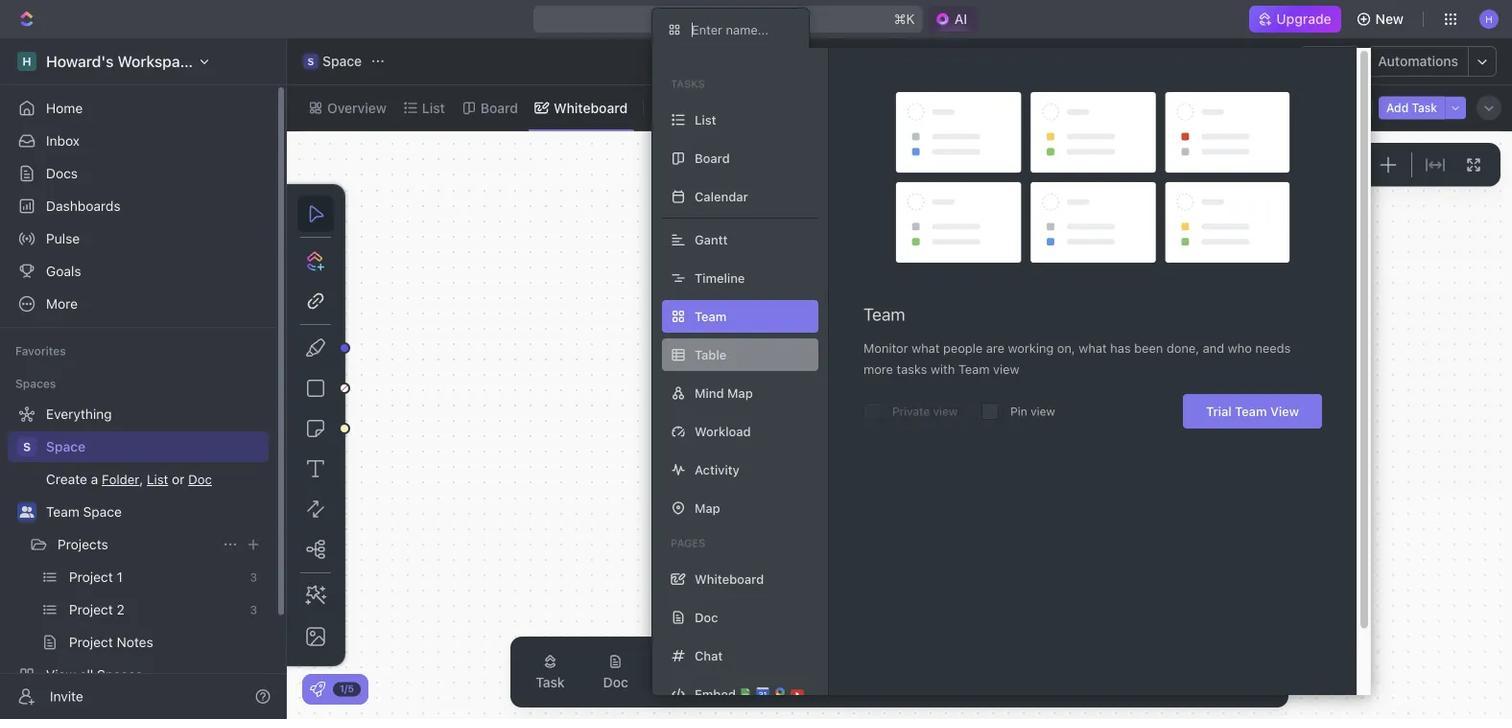 Task type: describe. For each thing, give the bounding box(es) containing it.
space link
[[46, 432, 265, 463]]

docs inside button
[[882, 675, 914, 691]]

new
[[1376, 11, 1404, 27]]

trial
[[1206, 404, 1232, 419]]

google docs
[[834, 675, 914, 691]]

favorites
[[15, 345, 66, 358]]

monitor
[[864, 341, 908, 356]]

1 horizontal spatial list
[[695, 113, 716, 127]]

doc inside button
[[603, 675, 628, 691]]

home link
[[8, 93, 269, 124]]

1 vertical spatial space
[[46, 439, 86, 455]]

h
[[1185, 158, 1195, 172]]

team space link
[[46, 497, 265, 528]]

view for private view
[[933, 405, 958, 418]]

Enter name... field
[[690, 22, 794, 38]]

are
[[986, 341, 1005, 356]]

team space
[[46, 504, 122, 520]]

been
[[1134, 341, 1163, 356]]

mind map
[[695, 386, 753, 401]]

projects link
[[58, 530, 215, 560]]

favorites button
[[8, 340, 74, 363]]

task inside button
[[536, 675, 565, 691]]

space for team space
[[83, 504, 122, 520]]

1/5
[[340, 684, 354, 695]]

pin
[[1011, 405, 1028, 418]]

1 vertical spatial map
[[695, 501, 720, 516]]

0 vertical spatial space, , element
[[303, 54, 319, 69]]

timeline
[[695, 271, 745, 285]]

google sheets
[[953, 675, 1045, 691]]

automations button
[[1369, 47, 1468, 76]]

embed
[[695, 688, 736, 702]]

slides
[[1133, 675, 1171, 691]]

trial team view
[[1206, 404, 1299, 419]]

has
[[1110, 341, 1131, 356]]

gantt
[[695, 233, 728, 247]]

team right trial
[[1235, 404, 1267, 419]]

youtube
[[1209, 675, 1264, 691]]

home
[[46, 100, 83, 116]]

private
[[892, 405, 930, 418]]

s for s
[[23, 440, 31, 454]]

view inside the monitor what people are working on, what has been done, and who needs more tasks with team view
[[993, 362, 1020, 377]]

pages
[[671, 537, 706, 550]]

automations
[[1378, 53, 1459, 69]]

chat
[[695, 649, 723, 664]]

100% button
[[1323, 153, 1365, 176]]

onboarding checklist button element
[[310, 682, 325, 698]]

view button
[[652, 95, 714, 121]]

sidebar navigation
[[0, 38, 287, 720]]

google slides
[[1084, 675, 1171, 691]]

google for google sheets
[[953, 675, 998, 691]]

1 horizontal spatial whiteboard
[[695, 572, 764, 587]]

upgrade
[[1277, 11, 1332, 27]]

⌘k
[[894, 11, 915, 27]]

0 horizontal spatial whiteboard
[[554, 100, 628, 116]]

inbox link
[[8, 126, 269, 156]]

view for pin view
[[1031, 405, 1055, 418]]

docs inside sidebar navigation
[[46, 166, 78, 181]]

space, , element inside tree
[[17, 438, 36, 457]]

figma button
[[741, 643, 810, 702]]

calendar
[[695, 190, 748, 204]]

figma
[[757, 675, 795, 691]]

overview
[[327, 100, 387, 116]]

invite
[[50, 689, 83, 705]]

workload
[[695, 425, 751, 439]]

new button
[[1349, 4, 1415, 35]]

and
[[1203, 341, 1225, 356]]

with
[[931, 362, 955, 377]]

youtube button
[[1194, 643, 1279, 702]]

projects
[[58, 537, 108, 553]]

0 vertical spatial doc
[[695, 611, 718, 625]]

s for s space
[[308, 56, 314, 67]]

on,
[[1057, 341, 1075, 356]]

overview link
[[323, 95, 387, 121]]



Task type: vqa. For each thing, say whether or not it's contained in the screenshot.
to to the right
no



Task type: locate. For each thing, give the bounding box(es) containing it.
1 what from the left
[[912, 341, 940, 356]]

mind
[[695, 386, 724, 401]]

0 vertical spatial task
[[1412, 101, 1438, 115]]

1 vertical spatial doc
[[603, 675, 628, 691]]

tasks
[[897, 362, 927, 377]]

whiteboard link
[[550, 95, 628, 121]]

1 horizontal spatial board
[[695, 151, 730, 166]]

0 horizontal spatial task
[[536, 675, 565, 691]]

whiteboard left view dropdown button
[[554, 100, 628, 116]]

0 vertical spatial space
[[322, 53, 362, 69]]

s inside tree
[[23, 440, 31, 454]]

tree inside sidebar navigation
[[8, 399, 269, 720]]

0 horizontal spatial list
[[422, 100, 445, 116]]

team inside tree
[[46, 504, 79, 520]]

dashboards
[[46, 198, 121, 214]]

0 horizontal spatial docs
[[46, 166, 78, 181]]

space inside the team space link
[[83, 504, 122, 520]]

team right 'user group' "image"
[[46, 504, 79, 520]]

add task
[[1387, 101, 1438, 115]]

1 horizontal spatial map
[[727, 386, 753, 401]]

pulse link
[[8, 224, 269, 254]]

people
[[943, 341, 983, 356]]

list
[[422, 100, 445, 116], [695, 113, 716, 127]]

1 google from the left
[[834, 675, 879, 691]]

list left board link
[[422, 100, 445, 116]]

1 horizontal spatial what
[[1079, 341, 1107, 356]]

1 vertical spatial board
[[695, 151, 730, 166]]

s inside s space
[[308, 56, 314, 67]]

0 horizontal spatial view
[[933, 405, 958, 418]]

pin view
[[1011, 405, 1055, 418]]

private view
[[892, 405, 958, 418]]

0 horizontal spatial s
[[23, 440, 31, 454]]

1 vertical spatial view
[[1271, 404, 1299, 419]]

space
[[322, 53, 362, 69], [46, 439, 86, 455], [83, 504, 122, 520]]

1 horizontal spatial task
[[1412, 101, 1438, 115]]

website button
[[651, 643, 734, 702]]

map right mind
[[727, 386, 753, 401]]

0 horizontal spatial map
[[695, 501, 720, 516]]

2 horizontal spatial google
[[1084, 675, 1129, 691]]

map down activity
[[695, 501, 720, 516]]

monitor what people are working on, what has been done, and who needs more tasks with team view
[[864, 341, 1291, 377]]

google sheets button
[[938, 643, 1061, 702]]

0 horizontal spatial view
[[677, 100, 707, 116]]

team down people in the right of the page
[[959, 362, 990, 377]]

tree
[[8, 399, 269, 720]]

doc
[[695, 611, 718, 625], [603, 675, 628, 691]]

working
[[1008, 341, 1054, 356]]

0 vertical spatial docs
[[46, 166, 78, 181]]

100%
[[1327, 157, 1361, 172]]

inbox
[[46, 133, 80, 149]]

0 horizontal spatial doc
[[603, 675, 628, 691]]

whiteboard
[[554, 100, 628, 116], [695, 572, 764, 587]]

what right on,
[[1079, 341, 1107, 356]]

1 vertical spatial space, , element
[[17, 438, 36, 457]]

2 vertical spatial space
[[83, 504, 122, 520]]

google for google docs
[[834, 675, 879, 691]]

what
[[912, 341, 940, 356], [1079, 341, 1107, 356]]

board
[[481, 100, 518, 116], [695, 151, 730, 166]]

onboarding checklist button image
[[310, 682, 325, 698]]

space up the overview link
[[322, 53, 362, 69]]

0 horizontal spatial space, , element
[[17, 438, 36, 457]]

view
[[993, 362, 1020, 377], [933, 405, 958, 418], [1031, 405, 1055, 418]]

what up tasks
[[912, 341, 940, 356]]

view right pin
[[1031, 405, 1055, 418]]

view right private
[[933, 405, 958, 418]]

google left sheets
[[953, 675, 998, 691]]

needs
[[1256, 341, 1291, 356]]

view down are
[[993, 362, 1020, 377]]

board link
[[477, 95, 518, 121]]

0 horizontal spatial what
[[912, 341, 940, 356]]

task button
[[520, 643, 580, 702]]

user group image
[[20, 507, 34, 518]]

google right figma
[[834, 675, 879, 691]]

docs link
[[8, 158, 269, 189]]

0 horizontal spatial board
[[481, 100, 518, 116]]

who
[[1228, 341, 1252, 356]]

view inside button
[[677, 100, 707, 116]]

doc right the task button
[[603, 675, 628, 691]]

google for google slides
[[1084, 675, 1129, 691]]

google
[[834, 675, 879, 691], [953, 675, 998, 691], [1084, 675, 1129, 691]]

1 horizontal spatial s
[[308, 56, 314, 67]]

1 vertical spatial whiteboard
[[695, 572, 764, 587]]

0 horizontal spatial google
[[834, 675, 879, 691]]

1 horizontal spatial view
[[993, 362, 1020, 377]]

board right list link
[[481, 100, 518, 116]]

spaces
[[15, 377, 56, 391]]

task right add
[[1412, 101, 1438, 115]]

team
[[864, 304, 905, 325], [959, 362, 990, 377], [1235, 404, 1267, 419], [46, 504, 79, 520]]

tasks
[[671, 78, 705, 90]]

map
[[727, 386, 753, 401], [695, 501, 720, 516]]

whiteboard down "pages"
[[695, 572, 764, 587]]

view button
[[652, 85, 714, 131]]

space up projects
[[83, 504, 122, 520]]

google left slides
[[1084, 675, 1129, 691]]

2 horizontal spatial view
[[1031, 405, 1055, 418]]

2 google from the left
[[953, 675, 998, 691]]

space up team space
[[46, 439, 86, 455]]

1 vertical spatial docs
[[882, 675, 914, 691]]

s space
[[308, 53, 362, 69]]

1 horizontal spatial google
[[953, 675, 998, 691]]

share button
[[1300, 46, 1360, 77]]

3 google from the left
[[1084, 675, 1129, 691]]

1 horizontal spatial view
[[1271, 404, 1299, 419]]

board up calendar
[[695, 151, 730, 166]]

1 horizontal spatial docs
[[882, 675, 914, 691]]

task inside "button"
[[1412, 101, 1438, 115]]

google slides button
[[1069, 643, 1186, 702]]

view down the "tasks"
[[677, 100, 707, 116]]

0 vertical spatial s
[[308, 56, 314, 67]]

customize
[[1294, 100, 1361, 116]]

0 vertical spatial board
[[481, 100, 518, 116]]

list down the "tasks"
[[695, 113, 716, 127]]

0 vertical spatial view
[[677, 100, 707, 116]]

doc button
[[588, 643, 644, 702]]

1 horizontal spatial doc
[[695, 611, 718, 625]]

1 vertical spatial s
[[23, 440, 31, 454]]

goals link
[[8, 256, 269, 287]]

add task button
[[1379, 96, 1445, 119]]

done,
[[1167, 341, 1200, 356]]

tree containing space
[[8, 399, 269, 720]]

view down needs
[[1271, 404, 1299, 419]]

share
[[1312, 53, 1349, 69]]

docs
[[46, 166, 78, 181], [882, 675, 914, 691]]

upgrade link
[[1250, 6, 1341, 33]]

team inside the monitor what people are working on, what has been done, and who needs more tasks with team view
[[959, 362, 990, 377]]

task
[[1412, 101, 1438, 115], [536, 675, 565, 691]]

0 vertical spatial map
[[727, 386, 753, 401]]

search...
[[712, 11, 767, 27]]

table
[[695, 348, 727, 362]]

space, , element
[[303, 54, 319, 69], [17, 438, 36, 457]]

doc up chat
[[695, 611, 718, 625]]

sheets
[[1002, 675, 1045, 691]]

1 horizontal spatial space, , element
[[303, 54, 319, 69]]

pulse
[[46, 231, 80, 247]]

list link
[[418, 95, 445, 121]]

more
[[864, 362, 893, 377]]

1 vertical spatial task
[[536, 675, 565, 691]]

space for s space
[[322, 53, 362, 69]]

2 what from the left
[[1079, 341, 1107, 356]]

activity
[[695, 463, 740, 477]]

website
[[667, 675, 718, 691]]

0 vertical spatial whiteboard
[[554, 100, 628, 116]]

goals
[[46, 263, 81, 279]]

customize button
[[1269, 95, 1367, 121]]

task left doc button
[[536, 675, 565, 691]]

team up "monitor" at the top right of the page
[[864, 304, 905, 325]]

add
[[1387, 101, 1409, 115]]

google docs button
[[818, 643, 930, 702]]

dashboards link
[[8, 191, 269, 222]]



